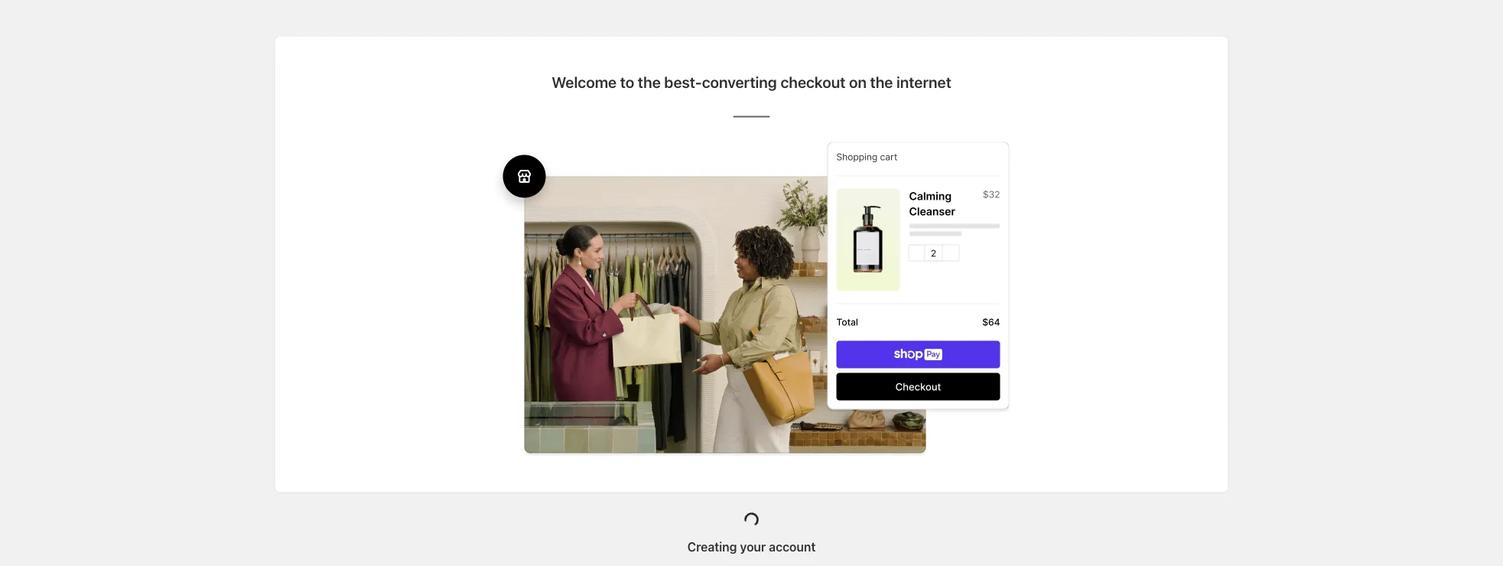 Task type: describe. For each thing, give the bounding box(es) containing it.
converting
[[702, 73, 777, 91]]

internet
[[896, 73, 951, 91]]

1 the from the left
[[638, 73, 661, 91]]

to
[[620, 73, 634, 91]]

creating
[[687, 539, 737, 554]]

2 the from the left
[[870, 73, 893, 91]]

welcome to the best-converting checkout on the internet
[[552, 73, 951, 91]]



Task type: vqa. For each thing, say whether or not it's contained in the screenshot.
securely
no



Task type: locate. For each thing, give the bounding box(es) containing it.
best-
[[664, 73, 702, 91]]

checkout
[[780, 73, 845, 91]]

the
[[638, 73, 661, 91], [870, 73, 893, 91]]

on
[[849, 73, 867, 91]]

account
[[769, 539, 816, 554]]

0 horizontal spatial the
[[638, 73, 661, 91]]

the right 'to'
[[638, 73, 661, 91]]

welcome
[[552, 73, 617, 91]]

creating your account
[[687, 539, 816, 554]]

1 horizontal spatial the
[[870, 73, 893, 91]]

the right on at the right of page
[[870, 73, 893, 91]]

your
[[740, 539, 766, 554]]



